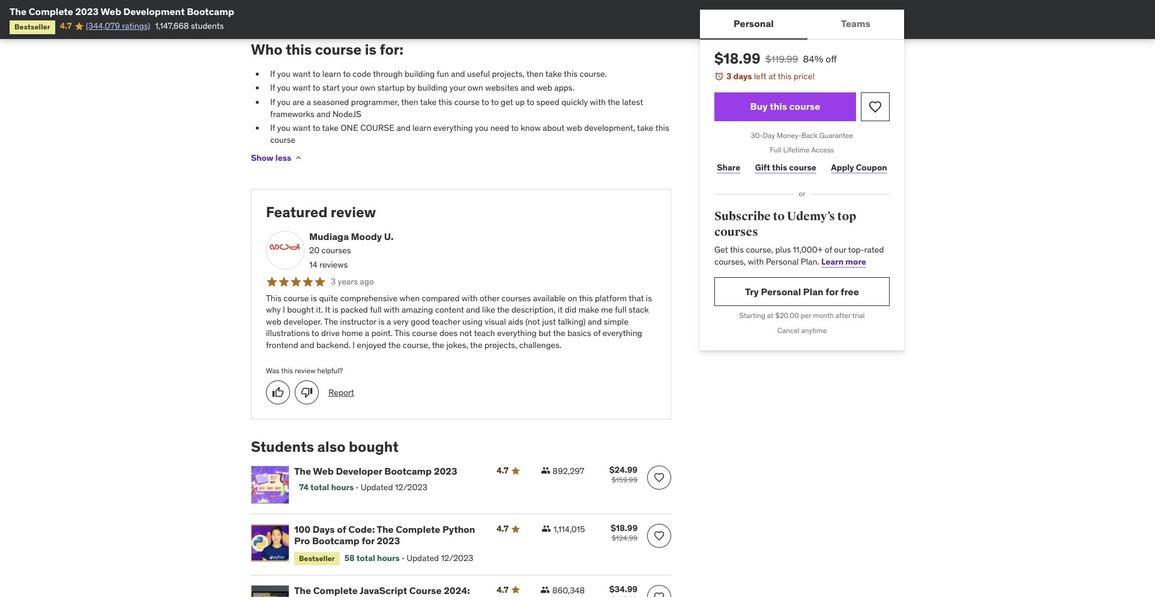 Task type: describe. For each thing, give the bounding box(es) containing it.
2 horizontal spatial everything
[[603, 328, 642, 339]]

alarm image
[[715, 71, 724, 81]]

3 years ago
[[331, 276, 374, 287]]

per
[[801, 311, 812, 320]]

comprehensive
[[340, 293, 398, 304]]

developer
[[336, 466, 382, 478]]

1,147,668 students
[[155, 21, 224, 31]]

back
[[802, 131, 818, 140]]

stack
[[629, 305, 649, 315]]

plan.
[[801, 256, 820, 267]]

with left "other"
[[462, 293, 478, 304]]

buy
[[750, 100, 768, 112]]

is right that
[[646, 293, 652, 304]]

$18.99 $124.99
[[611, 523, 638, 543]]

ago
[[360, 276, 374, 287]]

start
[[322, 83, 340, 93]]

course up developer.
[[284, 293, 309, 304]]

course down useful
[[454, 97, 480, 108]]

know
[[521, 123, 541, 133]]

2024:
[[444, 585, 470, 597]]

2023 inside 100 days of code: the complete python pro bootcamp for 2023
[[377, 535, 400, 547]]

1 vertical spatial bestseller
[[299, 554, 335, 563]]

and up using
[[466, 305, 480, 315]]

ratings)
[[122, 21, 150, 31]]

1 if from the top
[[270, 68, 275, 79]]

courses for subscribe
[[715, 224, 758, 239]]

the down teach
[[470, 340, 483, 351]]

projects, inside this course is quite comprehensive when compared with other courses available on this platform that is why i bought it. it is packed full with amazing content and like the description, it did make me full stack web developer. the instructor is a very good teacher using visual aids  (not just talking) and simple illustrations to drive home a point. this course does not teach everything but the basics of everything frontend and backend.  i enjoyed the course, the jokes, the projects, challenges.
[[485, 340, 517, 351]]

through
[[373, 68, 403, 79]]

helpful?
[[317, 366, 343, 375]]

this inside 'button'
[[770, 100, 787, 112]]

1 vertical spatial bought
[[349, 438, 399, 457]]

need
[[490, 123, 509, 133]]

learn
[[822, 256, 844, 267]]

0 vertical spatial web
[[101, 5, 121, 17]]

courses for mudiaga
[[322, 245, 351, 256]]

top
[[837, 209, 857, 224]]

course down the lifetime
[[789, 162, 817, 173]]

1 horizontal spatial learn
[[413, 123, 431, 133]]

instructor
[[340, 316, 377, 327]]

2 horizontal spatial web
[[567, 123, 582, 133]]

and up up
[[521, 83, 535, 93]]

packed
[[341, 305, 368, 315]]

1 horizontal spatial a
[[365, 328, 369, 339]]

xsmall image for 860,348
[[541, 585, 550, 595]]

lifetime
[[783, 146, 810, 155]]

2023 inside 'the web developer bootcamp 2023' link
[[434, 466, 457, 478]]

simple
[[604, 316, 629, 327]]

share button
[[715, 156, 743, 180]]

is left for:
[[365, 40, 377, 59]]

mark as unhelpful image
[[301, 387, 313, 399]]

nodejs
[[333, 108, 362, 119]]

at inside starting at $20.00 per month after trial cancel anytime
[[767, 311, 774, 320]]

updated 12/2023 for 58 total hours
[[407, 553, 474, 564]]

quite
[[319, 293, 338, 304]]

guarantee
[[820, 131, 854, 140]]

and down seasoned
[[317, 108, 331, 119]]

price!
[[794, 71, 815, 82]]

basics
[[568, 328, 591, 339]]

day
[[763, 131, 775, 140]]

show
[[251, 153, 274, 163]]

money-
[[777, 131, 802, 140]]

this inside the get this course, plus 11,000+ of our top-rated courses, with personal plan.
[[730, 245, 744, 255]]

with up 'very'
[[384, 305, 400, 315]]

latest
[[622, 97, 643, 108]]

home
[[342, 328, 363, 339]]

and down make
[[588, 316, 602, 327]]

complete for javascript
[[313, 585, 358, 597]]

with inside the get this course, plus 11,000+ of our top-rated courses, with personal plan.
[[748, 256, 764, 267]]

web inside this course is quite comprehensive when compared with other courses available on this platform that is why i bought it. it is packed full with amazing content and like the description, it did make me full stack web developer. the instructor is a very good teacher using visual aids  (not just talking) and simple illustrations to drive home a point. this course does not teach everything but the basics of everything frontend and backend.  i enjoyed the course, the jokes, the projects, challenges.
[[266, 316, 282, 327]]

0 vertical spatial building
[[405, 68, 435, 79]]

after
[[836, 311, 851, 320]]

by
[[407, 83, 416, 93]]

bootcamp inside 'the web developer bootcamp 2023' link
[[385, 466, 432, 478]]

gift
[[755, 162, 770, 173]]

for inside 100 days of code: the complete python pro bootcamp for 2023
[[362, 535, 375, 547]]

3 for 3 years ago
[[331, 276, 336, 287]]

from
[[294, 596, 318, 598]]

this up apps.
[[564, 68, 578, 79]]

when
[[400, 293, 420, 304]]

personal inside button
[[734, 18, 774, 30]]

0 vertical spatial learn
[[322, 68, 341, 79]]

1 your from the left
[[342, 83, 358, 93]]

this right who
[[286, 40, 312, 59]]

students
[[191, 21, 224, 31]]

does
[[440, 328, 458, 339]]

other
[[480, 293, 500, 304]]

(344,079
[[86, 21, 120, 31]]

apply
[[831, 162, 854, 173]]

years
[[338, 276, 358, 287]]

platform
[[595, 293, 627, 304]]

and right course
[[397, 123, 411, 133]]

full
[[770, 146, 782, 155]]

4 if from the top
[[270, 123, 275, 133]]

why
[[266, 305, 281, 315]]

the inside 100 days of code: the complete python pro bootcamp for 2023
[[377, 524, 394, 536]]

1 vertical spatial a
[[387, 316, 391, 327]]

up
[[515, 97, 525, 108]]

tab list containing personal
[[700, 10, 904, 40]]

hours for 58 total hours
[[377, 553, 400, 564]]

days
[[734, 71, 752, 82]]

11,000+
[[793, 245, 823, 255]]

developer.
[[284, 316, 322, 327]]

one
[[341, 123, 358, 133]]

to inside this course is quite comprehensive when compared with other courses available on this platform that is why i bought it. it is packed full with amazing content and like the description, it did make me full stack web developer. the instructor is a very good teacher using visual aids  (not just talking) and simple illustrations to drive home a point. this course does not teach everything but the basics of everything frontend and backend.  i enjoyed the course, the jokes, the projects, challenges.
[[312, 328, 319, 339]]

of inside the get this course, plus 11,000+ of our top-rated courses, with personal plan.
[[825, 245, 832, 255]]

the web developer bootcamp 2023
[[294, 466, 457, 478]]

complete inside 100 days of code: the complete python pro bootcamp for 2023
[[396, 524, 440, 536]]

show less
[[251, 153, 291, 163]]

860,348
[[553, 585, 585, 596]]

2 want from the top
[[293, 83, 311, 93]]

2 own from the left
[[468, 83, 483, 93]]

$18.99 for $18.99 $119.99 84% off
[[715, 49, 761, 68]]

course up code
[[315, 40, 362, 59]]

the down point.
[[388, 340, 401, 351]]

mudiaga
[[309, 231, 349, 243]]

3 if from the top
[[270, 97, 275, 108]]

zero
[[320, 596, 341, 598]]

bootcamp inside 100 days of code: the complete python pro bootcamp for 2023
[[312, 535, 360, 547]]

teams button
[[808, 10, 904, 38]]

1 want from the top
[[293, 68, 311, 79]]

updated for 58 total hours
[[407, 553, 439, 564]]

to inside the complete javascript course 2024: from zero to expert!
[[343, 596, 352, 598]]

this course is quite comprehensive when compared with other courses available on this platform that is why i bought it. it is packed full with amazing content and like the description, it did make me full stack web developer. the instructor is a very good teacher using visual aids  (not just talking) and simple illustrations to drive home a point. this course does not teach everything but the basics of everything frontend and backend.  i enjoyed the course, the jokes, the projects, challenges.
[[266, 293, 652, 351]]

just
[[542, 316, 556, 327]]

course, inside the get this course, plus 11,000+ of our top-rated courses, with personal plan.
[[746, 245, 774, 255]]

of inside 100 days of code: the complete python pro bootcamp for 2023
[[337, 524, 346, 536]]

mudiaga moody uwojeya image
[[266, 231, 304, 270]]

coupon
[[856, 162, 887, 173]]

0 vertical spatial bestseller
[[14, 22, 50, 31]]

code:
[[348, 524, 375, 536]]

1 vertical spatial then
[[401, 97, 418, 108]]

teach
[[474, 328, 495, 339]]

drive
[[321, 328, 340, 339]]

free
[[841, 286, 859, 298]]

1 horizontal spatial this
[[395, 328, 410, 339]]

and down "illustrations"
[[300, 340, 314, 351]]

1 full from the left
[[370, 305, 382, 315]]

frontend
[[266, 340, 298, 351]]

the inside this course is quite comprehensive when compared with other courses available on this platform that is why i bought it. it is packed full with amazing content and like the description, it did make me full stack web developer. the instructor is a very good teacher using visual aids  (not just talking) and simple illustrations to drive home a point. this course does not teach everything but the basics of everything frontend and backend.  i enjoyed the course, the jokes, the projects, challenges.
[[324, 316, 338, 327]]

are
[[293, 97, 305, 108]]

anytime
[[801, 326, 827, 335]]

1 vertical spatial building
[[418, 83, 448, 93]]

the up visual
[[497, 305, 510, 315]]

gift this course
[[755, 162, 817, 173]]

1 own from the left
[[360, 83, 376, 93]]

everything for but
[[497, 328, 537, 339]]

expert!
[[354, 596, 388, 598]]

that
[[629, 293, 644, 304]]

12/2023 for 58 total hours
[[441, 553, 474, 564]]

is up it.
[[311, 293, 317, 304]]

0 vertical spatial at
[[769, 71, 776, 82]]

hours for 74 total hours
[[331, 482, 354, 493]]

bought inside this course is quite comprehensive when compared with other courses available on this platform that is why i bought it. it is packed full with amazing content and like the description, it did make me full stack web developer. the instructor is a very good teacher using visual aids  (not just talking) and simple illustrations to drive home a point. this course does not teach everything but the basics of everything frontend and backend.  i enjoyed the course, the jokes, the projects, challenges.
[[287, 305, 314, 315]]

buy this course
[[750, 100, 821, 112]]

days
[[313, 524, 335, 536]]

$18.99 for $18.99 $124.99
[[611, 523, 638, 534]]

0 vertical spatial bootcamp
[[187, 5, 234, 17]]

updated 12/2023 for 74 total hours
[[361, 482, 428, 493]]

2 vertical spatial personal
[[761, 286, 801, 298]]



Task type: vqa. For each thing, say whether or not it's contained in the screenshot.
web within THE THIS COURSE IS QUITE COMPREHENSIVE WHEN COMPARED WITH OTHER COURSES AVAILABLE ON THIS PLATFORM THAT IS WHY I BOUGHT IT. IT IS PACKED FULL WITH AMAZING CONTENT AND LIKE THE DESCRIPTION, IT DID MAKE ME FULL STACK WEB DEVELOPER. THE INSTRUCTOR IS A VERY GOOD TEACHER USING VISUAL AIDS  (NOT JUST TALKING) AND SIMPLE ILLUSTRATIONS TO DRIVE HOME A POINT. THIS COURSE DOES NOT TEACH EVERYTHING BUT THE BASICS OF EVERYTHING FRONTEND AND BACKEND.  I ENJOYED THE COURSE, THE JOKES, THE PROJECTS, CHALLENGES.
yes



Task type: locate. For each thing, give the bounding box(es) containing it.
3 days left at this price!
[[727, 71, 815, 82]]

2 vertical spatial web
[[266, 316, 282, 327]]

for up "58 total hours"
[[362, 535, 375, 547]]

teacher
[[432, 316, 460, 327]]

like
[[482, 305, 495, 315]]

this right was
[[281, 366, 293, 375]]

who
[[251, 40, 283, 59]]

course down good
[[412, 328, 438, 339]]

4.7 for 1,114,015
[[497, 524, 509, 535]]

course.
[[580, 68, 607, 79]]

hours
[[331, 482, 354, 493], [377, 553, 400, 564]]

courses inside this course is quite comprehensive when compared with other courses available on this platform that is why i bought it. it is packed full with amazing content and like the description, it did make me full stack web developer. the instructor is a very good teacher using visual aids  (not just talking) and simple illustrations to drive home a point. this course does not teach everything but the basics of everything frontend and backend.  i enjoyed the course, the jokes, the projects, challenges.
[[502, 293, 531, 304]]

your
[[342, 83, 358, 93], [450, 83, 466, 93]]

wishlist image right $124.99
[[653, 530, 665, 542]]

is right the it
[[332, 305, 339, 315]]

0 horizontal spatial courses
[[322, 245, 351, 256]]

xsmall image for 892,297
[[541, 466, 550, 476]]

at left $20.00
[[767, 311, 774, 320]]

2 if from the top
[[270, 83, 275, 93]]

1 horizontal spatial courses
[[502, 293, 531, 304]]

web right about
[[567, 123, 582, 133]]

1 horizontal spatial for
[[826, 286, 839, 298]]

$24.99
[[610, 465, 638, 476]]

1 horizontal spatial $18.99
[[715, 49, 761, 68]]

1 vertical spatial updated 12/2023
[[407, 553, 474, 564]]

course, inside this course is quite comprehensive when compared with other courses available on this platform that is why i bought it. it is packed full with amazing content and like the description, it did make me full stack web developer. the instructor is a very good teacher using visual aids  (not just talking) and simple illustrations to drive home a point. this course does not teach everything but the basics of everything frontend and backend.  i enjoyed the course, the jokes, the projects, challenges.
[[403, 340, 430, 351]]

0 horizontal spatial total
[[311, 482, 329, 493]]

bought
[[287, 305, 314, 315], [349, 438, 399, 457]]

this right buy
[[770, 100, 787, 112]]

2 horizontal spatial courses
[[715, 224, 758, 239]]

0 horizontal spatial bootcamp
[[187, 5, 234, 17]]

0 horizontal spatial this
[[266, 293, 282, 304]]

courses up description,
[[502, 293, 531, 304]]

own
[[360, 83, 376, 93], [468, 83, 483, 93]]

python
[[443, 524, 475, 536]]

courses,
[[715, 256, 746, 267]]

0 horizontal spatial complete
[[29, 5, 73, 17]]

of right basics
[[593, 328, 601, 339]]

review up moody
[[331, 203, 376, 222]]

$119.99
[[766, 53, 798, 65]]

courses inside the subscribe to udemy's top courses
[[715, 224, 758, 239]]

who this course is for:
[[251, 40, 404, 59]]

building up by at top
[[405, 68, 435, 79]]

for left free
[[826, 286, 839, 298]]

complete inside the complete javascript course 2024: from zero to expert!
[[313, 585, 358, 597]]

2 vertical spatial want
[[293, 123, 311, 133]]

hours down developer
[[331, 482, 354, 493]]

1 vertical spatial at
[[767, 311, 774, 320]]

wishlist image for 100 days of code: the complete python pro bootcamp for 2023
[[653, 530, 665, 542]]

0 horizontal spatial of
[[337, 524, 346, 536]]

12/2023 for 74 total hours
[[395, 482, 428, 493]]

report
[[329, 387, 354, 398]]

58 total hours
[[345, 553, 400, 564]]

description,
[[512, 305, 556, 315]]

is up point.
[[379, 316, 385, 327]]

74 total hours
[[299, 482, 354, 493]]

1 horizontal spatial hours
[[377, 553, 400, 564]]

0 horizontal spatial review
[[295, 366, 316, 375]]

learn up "start"
[[322, 68, 341, 79]]

0 horizontal spatial a
[[307, 97, 311, 108]]

available
[[533, 293, 566, 304]]

tab list
[[700, 10, 904, 40]]

0 vertical spatial wishlist image
[[653, 472, 665, 484]]

a inside the if you want to learn to code through building fun and useful projects, then take this course. if you want to start your own startup by building your own websites and web apps. if you are a seasoned programmer, then take this course to to get up to speed quickly with the latest frameworks and nodejs if you want to take one course and learn everything you need to know about web development, take this course
[[307, 97, 311, 108]]

$18.99 up days
[[715, 49, 761, 68]]

personal
[[734, 18, 774, 30], [766, 256, 799, 267], [761, 286, 801, 298]]

0 horizontal spatial for
[[362, 535, 375, 547]]

2 vertical spatial courses
[[502, 293, 531, 304]]

0 vertical spatial personal
[[734, 18, 774, 30]]

pro
[[294, 535, 310, 547]]

3 left years
[[331, 276, 336, 287]]

updated up course
[[407, 553, 439, 564]]

wishlist image
[[868, 99, 883, 114], [653, 591, 665, 598]]

get this course, plus 11,000+ of our top-rated courses, with personal plan.
[[715, 245, 884, 267]]

using
[[462, 316, 483, 327]]

2 vertical spatial bootcamp
[[312, 535, 360, 547]]

course, down good
[[403, 340, 430, 351]]

wishlist image
[[653, 472, 665, 484], [653, 530, 665, 542]]

1 vertical spatial web
[[313, 466, 334, 478]]

1 horizontal spatial 3
[[727, 71, 732, 82]]

bootcamp
[[187, 5, 234, 17], [385, 466, 432, 478], [312, 535, 360, 547]]

amazing
[[402, 305, 433, 315]]

of right the days
[[337, 524, 346, 536]]

and right fun
[[451, 68, 465, 79]]

personal up $18.99 $119.99 84% off
[[734, 18, 774, 30]]

1 vertical spatial courses
[[322, 245, 351, 256]]

total for 58
[[357, 553, 375, 564]]

1 horizontal spatial course,
[[746, 245, 774, 255]]

top-
[[848, 245, 865, 255]]

course,
[[746, 245, 774, 255], [403, 340, 430, 351]]

the for the web developer bootcamp 2023
[[294, 466, 311, 478]]

$34.99
[[610, 584, 638, 595]]

udemy's
[[787, 209, 835, 224]]

courses up reviews
[[322, 245, 351, 256]]

$159.99
[[612, 476, 638, 485]]

mudiaga moody u. 20 courses 14 reviews
[[309, 231, 394, 270]]

1 vertical spatial 2023
[[434, 466, 457, 478]]

the complete javascript course 2024: from zero to expert! link
[[294, 585, 482, 598]]

this up 'courses,'
[[730, 245, 744, 255]]

1 horizontal spatial wishlist image
[[868, 99, 883, 114]]

2 horizontal spatial 2023
[[434, 466, 457, 478]]

own down code
[[360, 83, 376, 93]]

2 wishlist image from the top
[[653, 530, 665, 542]]

1 wishlist image from the top
[[653, 472, 665, 484]]

1 vertical spatial updated
[[407, 553, 439, 564]]

course up less
[[270, 134, 296, 145]]

this down 'very'
[[395, 328, 410, 339]]

1 vertical spatial hours
[[377, 553, 400, 564]]

then down by at top
[[401, 97, 418, 108]]

also
[[317, 438, 346, 457]]

updated 12/2023
[[361, 482, 428, 493], [407, 553, 474, 564]]

apps.
[[554, 83, 575, 93]]

plan
[[803, 286, 824, 298]]

3 right alarm image
[[727, 71, 732, 82]]

0 horizontal spatial then
[[401, 97, 418, 108]]

3 for 3 days left at this price!
[[727, 71, 732, 82]]

learn down by at top
[[413, 123, 431, 133]]

fun
[[437, 68, 449, 79]]

left
[[754, 71, 767, 82]]

the for the complete 2023 web development bootcamp
[[10, 5, 26, 17]]

this down fun
[[439, 97, 452, 108]]

complete
[[29, 5, 73, 17], [396, 524, 440, 536], [313, 585, 358, 597]]

2 vertical spatial complete
[[313, 585, 358, 597]]

0 horizontal spatial wishlist image
[[653, 591, 665, 598]]

did
[[565, 305, 577, 315]]

everything down aids
[[497, 328, 537, 339]]

58
[[345, 553, 355, 564]]

full up simple
[[615, 305, 627, 315]]

0 vertical spatial bought
[[287, 305, 314, 315]]

this up why on the left
[[266, 293, 282, 304]]

0 vertical spatial 2023
[[75, 5, 99, 17]]

2023 up "58 total hours"
[[377, 535, 400, 547]]

total for 74
[[311, 482, 329, 493]]

not
[[460, 328, 472, 339]]

the left latest
[[608, 97, 620, 108]]

updated 12/2023 down 'the web developer bootcamp 2023' link at the bottom left of page
[[361, 482, 428, 493]]

2023 up (344,079
[[75, 5, 99, 17]]

the web developer bootcamp 2023 link
[[294, 466, 482, 478]]

12/2023 down 'the web developer bootcamp 2023' link at the bottom left of page
[[395, 482, 428, 493]]

0 horizontal spatial your
[[342, 83, 358, 93]]

84%
[[803, 53, 824, 65]]

of
[[825, 245, 832, 255], [593, 328, 601, 339], [337, 524, 346, 536]]

bought up the web developer bootcamp 2023
[[349, 438, 399, 457]]

xsmall image left 1,114,015
[[542, 524, 551, 534]]

reviews
[[320, 259, 348, 270]]

this right the gift
[[772, 162, 788, 173]]

web up speed
[[537, 83, 552, 93]]

the inside the if you want to learn to code through building fun and useful projects, then take this course. if you want to start your own startup by building your own websites and web apps. if you are a seasoned programmer, then take this course to to get up to speed quickly with the latest frameworks and nodejs if you want to take one course and learn everything you need to know about web development, take this course
[[608, 97, 620, 108]]

everything for you
[[433, 123, 473, 133]]

1 horizontal spatial 12/2023
[[441, 553, 474, 564]]

wishlist image for the web developer bootcamp 2023
[[653, 472, 665, 484]]

xsmall image right less
[[294, 153, 303, 163]]

featured review
[[266, 203, 376, 222]]

(not
[[526, 316, 540, 327]]

personal down plus
[[766, 256, 799, 267]]

useful
[[467, 68, 490, 79]]

this up make
[[579, 293, 593, 304]]

2023
[[75, 5, 99, 17], [434, 466, 457, 478], [377, 535, 400, 547]]

0 horizontal spatial 12/2023
[[395, 482, 428, 493]]

2 horizontal spatial a
[[387, 316, 391, 327]]

2 vertical spatial 2023
[[377, 535, 400, 547]]

jokes,
[[446, 340, 468, 351]]

1 horizontal spatial i
[[353, 340, 355, 351]]

to inside the subscribe to udemy's top courses
[[773, 209, 785, 224]]

0 horizontal spatial 3
[[331, 276, 336, 287]]

1 vertical spatial $18.99
[[611, 523, 638, 534]]

the right but
[[553, 328, 566, 339]]

2 full from the left
[[615, 305, 627, 315]]

0 vertical spatial i
[[283, 305, 285, 315]]

subscribe to udemy's top courses
[[715, 209, 857, 239]]

projects, up websites
[[492, 68, 525, 79]]

more
[[846, 256, 867, 267]]

4.7 for 892,297
[[497, 466, 509, 476]]

0 vertical spatial review
[[331, 203, 376, 222]]

0 vertical spatial web
[[537, 83, 552, 93]]

learn more
[[822, 256, 867, 267]]

0 vertical spatial $18.99
[[715, 49, 761, 68]]

the inside the complete javascript course 2024: from zero to expert!
[[294, 585, 311, 597]]

1 horizontal spatial total
[[357, 553, 375, 564]]

with inside the if you want to learn to code through building fun and useful projects, then take this course. if you want to start your own startup by building your own websites and web apps. if you are a seasoned programmer, then take this course to to get up to speed quickly with the latest frameworks and nodejs if you want to take one course and learn everything you need to know about web development, take this course
[[590, 97, 606, 108]]

updated for 74 total hours
[[361, 482, 393, 493]]

1 vertical spatial complete
[[396, 524, 440, 536]]

a left 'very'
[[387, 316, 391, 327]]

xsmall image left '860,348'
[[541, 585, 550, 595]]

1 vertical spatial want
[[293, 83, 311, 93]]

1 horizontal spatial review
[[331, 203, 376, 222]]

1 vertical spatial bootcamp
[[385, 466, 432, 478]]

it
[[325, 305, 330, 315]]

full down comprehensive
[[370, 305, 382, 315]]

own down useful
[[468, 83, 483, 93]]

30-
[[751, 131, 763, 140]]

development
[[123, 5, 185, 17]]

xsmall image inside show less button
[[294, 153, 303, 163]]

aids
[[508, 316, 524, 327]]

very
[[393, 316, 409, 327]]

course inside 'button'
[[790, 100, 821, 112]]

it.
[[316, 305, 323, 315]]

a up enjoyed on the bottom left
[[365, 328, 369, 339]]

1 vertical spatial learn
[[413, 123, 431, 133]]

0 vertical spatial of
[[825, 245, 832, 255]]

projects, down teach
[[485, 340, 517, 351]]

share
[[717, 162, 741, 173]]

the down does
[[432, 340, 444, 351]]

1 horizontal spatial web
[[313, 466, 334, 478]]

1 vertical spatial web
[[567, 123, 582, 133]]

1 vertical spatial 3
[[331, 276, 336, 287]]

complete for 2023
[[29, 5, 73, 17]]

0 horizontal spatial bought
[[287, 305, 314, 315]]

0 horizontal spatial full
[[370, 305, 382, 315]]

0 vertical spatial for
[[826, 286, 839, 298]]

xsmall image for 1,114,015
[[542, 524, 551, 534]]

this inside this course is quite comprehensive when compared with other courses available on this platform that is why i bought it. it is packed full with amazing content and like the description, it did make me full stack web developer. the instructor is a very good teacher using visual aids  (not just talking) and simple illustrations to drive home a point. this course does not teach everything but the basics of everything frontend and backend.  i enjoyed the course, the jokes, the projects, challenges.
[[579, 293, 593, 304]]

course
[[315, 40, 362, 59], [454, 97, 480, 108], [790, 100, 821, 112], [270, 134, 296, 145], [789, 162, 817, 173], [284, 293, 309, 304], [412, 328, 438, 339]]

the for the complete javascript course 2024: from zero to expert!
[[294, 585, 311, 597]]

0 vertical spatial 12/2023
[[395, 482, 428, 493]]

0 vertical spatial this
[[266, 293, 282, 304]]

0 vertical spatial 3
[[727, 71, 732, 82]]

xsmall image left 892,297
[[541, 466, 550, 476]]

personal up $20.00
[[761, 286, 801, 298]]

startup
[[378, 83, 405, 93]]

1 vertical spatial review
[[295, 366, 316, 375]]

course up back
[[790, 100, 821, 112]]

1 vertical spatial total
[[357, 553, 375, 564]]

1 horizontal spatial then
[[527, 68, 544, 79]]

hours down 100 days of code: the complete python pro bootcamp for 2023 'link' at the left bottom of page
[[377, 553, 400, 564]]

building down fun
[[418, 83, 448, 93]]

1 horizontal spatial bootcamp
[[312, 535, 360, 547]]

then up speed
[[527, 68, 544, 79]]

2 your from the left
[[450, 83, 466, 93]]

this down $119.99
[[778, 71, 792, 82]]

your down code
[[342, 83, 358, 93]]

0 horizontal spatial 2023
[[75, 5, 99, 17]]

1,114,015
[[554, 524, 585, 535]]

0 vertical spatial projects,
[[492, 68, 525, 79]]

3 want from the top
[[293, 123, 311, 133]]

personal inside the get this course, plus 11,000+ of our top-rated courses, with personal plan.
[[766, 256, 799, 267]]

12/2023 down python
[[441, 553, 474, 564]]

subscribe
[[715, 209, 771, 224]]

i down the home
[[353, 340, 355, 351]]

web down why on the left
[[266, 316, 282, 327]]

1 vertical spatial i
[[353, 340, 355, 351]]

was
[[266, 366, 280, 375]]

show less button
[[251, 146, 303, 170]]

bought up developer.
[[287, 305, 314, 315]]

mark as helpful image
[[272, 387, 284, 399]]

web up (344,079 ratings)
[[101, 5, 121, 17]]

892,297
[[553, 466, 585, 477]]

1 vertical spatial wishlist image
[[653, 530, 665, 542]]

if you want to learn to code through building fun and useful projects, then take this course. if you want to start your own startup by building your own websites and web apps. if you are a seasoned programmer, then take this course to to get up to speed quickly with the latest frameworks and nodejs if you want to take one course and learn everything you need to know about web development, take this course
[[270, 68, 669, 145]]

projects, inside the if you want to learn to code through building fun and useful projects, then take this course. if you want to start your own startup by building your own websites and web apps. if you are a seasoned programmer, then take this course to to get up to speed quickly with the latest frameworks and nodejs if you want to take one course and learn everything you need to know about web development, take this course
[[492, 68, 525, 79]]

0 horizontal spatial everything
[[433, 123, 473, 133]]

access
[[811, 146, 834, 155]]

wishlist image right $159.99
[[653, 472, 665, 484]]

i right why on the left
[[283, 305, 285, 315]]

a right are
[[307, 97, 311, 108]]

1 horizontal spatial 2023
[[377, 535, 400, 547]]

quickly
[[562, 97, 588, 108]]

xsmall image
[[294, 153, 303, 163], [541, 466, 550, 476], [542, 524, 551, 534], [541, 585, 550, 595]]

review up mark as unhelpful icon
[[295, 366, 316, 375]]

total
[[311, 482, 329, 493], [357, 553, 375, 564]]

moody
[[351, 231, 382, 243]]

0 vertical spatial complete
[[29, 5, 73, 17]]

this right development,
[[656, 123, 669, 133]]

1 vertical spatial course,
[[403, 340, 430, 351]]

a
[[307, 97, 311, 108], [387, 316, 391, 327], [365, 328, 369, 339]]

with right 'courses,'
[[748, 256, 764, 267]]

courses down subscribe
[[715, 224, 758, 239]]

2 horizontal spatial complete
[[396, 524, 440, 536]]

everything down simple
[[603, 328, 642, 339]]

web up 74 total hours
[[313, 466, 334, 478]]

0 vertical spatial course,
[[746, 245, 774, 255]]

our
[[834, 245, 847, 255]]

everything left need
[[433, 123, 473, 133]]

everything inside the if you want to learn to code through building fun and useful projects, then take this course. if you want to start your own startup by building your own websites and web apps. if you are a seasoned programmer, then take this course to to get up to speed quickly with the latest frameworks and nodejs if you want to take one course and learn everything you need to know about web development, take this course
[[433, 123, 473, 133]]

web
[[537, 83, 552, 93], [567, 123, 582, 133], [266, 316, 282, 327]]

0 vertical spatial updated
[[361, 482, 393, 493]]

off
[[826, 53, 837, 65]]

courses inside mudiaga moody u. 20 courses 14 reviews
[[322, 245, 351, 256]]

course, left plus
[[746, 245, 774, 255]]

frameworks
[[270, 108, 315, 119]]

0 horizontal spatial web
[[266, 316, 282, 327]]

1 horizontal spatial own
[[468, 83, 483, 93]]

0 horizontal spatial learn
[[322, 68, 341, 79]]

web
[[101, 5, 121, 17], [313, 466, 334, 478]]

4.7 for 860,348
[[497, 585, 509, 596]]

of inside this course is quite comprehensive when compared with other courses available on this platform that is why i bought it. it is packed full with amazing content and like the description, it did make me full stack web developer. the instructor is a very good teacher using visual aids  (not just talking) and simple illustrations to drive home a point. this course does not teach everything but the basics of everything frontend and backend.  i enjoyed the course, the jokes, the projects, challenges.
[[593, 328, 601, 339]]

with right quickly
[[590, 97, 606, 108]]

30-day money-back guarantee full lifetime access
[[751, 131, 854, 155]]

1 vertical spatial 12/2023
[[441, 553, 474, 564]]

0 vertical spatial wishlist image
[[868, 99, 883, 114]]

updated down the web developer bootcamp 2023
[[361, 482, 393, 493]]

bestseller
[[14, 22, 50, 31], [299, 554, 335, 563]]

100
[[294, 524, 311, 536]]

bootcamp up 58
[[312, 535, 360, 547]]

bootcamp up students
[[187, 5, 234, 17]]

1 horizontal spatial web
[[537, 83, 552, 93]]

updated
[[361, 482, 393, 493], [407, 553, 439, 564]]

1 vertical spatial personal
[[766, 256, 799, 267]]



